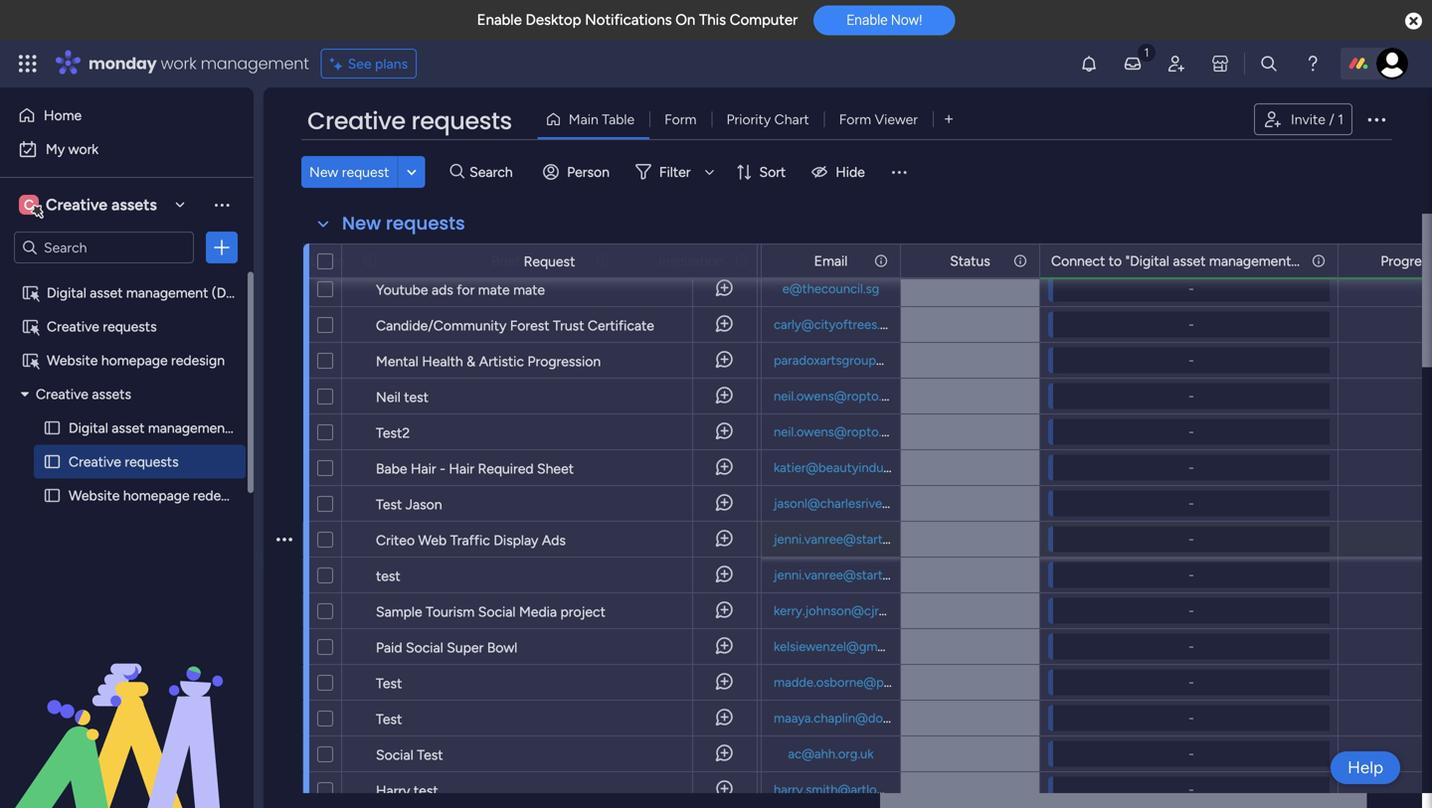 Task type: vqa. For each thing, say whether or not it's contained in the screenshot.
http://fgfdsg
yes



Task type: describe. For each thing, give the bounding box(es) containing it.
1 image
[[1138, 41, 1156, 63]]

Status field
[[945, 250, 995, 272]]

progress
[[1381, 253, 1432, 269]]

https://drive.google.com/file/d/1g4efjq2zfsmaaug-
[[630, 460, 941, 476]]

ac@ahh.org.uk
[[788, 746, 874, 762]]

madde.osborne@pchf.org.au
[[774, 675, 941, 691]]

babe
[[376, 460, 407, 477]]

workspace image
[[19, 194, 39, 216]]

home
[[44, 107, 82, 124]]

notifications
[[585, 11, 672, 29]]

2 jenni.vanree@startriteshoes.com from the top
[[774, 567, 964, 583]]

creative assets inside workspace selection element
[[46, 195, 157, 214]]

Search field
[[465, 158, 524, 186]]

certificate
[[588, 317, 654, 334]]

jasonl@charlesriverapparel.com
[[774, 496, 957, 512]]

2 vertical spatial options image
[[276, 515, 292, 564]]

my
[[46, 141, 65, 158]]

sheet
[[537, 460, 574, 477]]

column information image for platform
[[362, 253, 378, 269]]

redesign for website homepage redesign's public board under template workspace image
[[171, 352, 225, 369]]

see plans button
[[321, 49, 417, 79]]

candide/community
[[376, 317, 506, 334]]

asset for public board image
[[112, 420, 145, 437]]

creative requests inside field
[[307, 104, 512, 138]]

forest
[[510, 317, 550, 334]]

board
[[1343, 253, 1379, 269]]

person button
[[535, 156, 621, 188]]

monday
[[89, 52, 157, 75]]

1 neil.owens@ropto.com from the top
[[774, 388, 907, 404]]

v2 search image
[[450, 161, 465, 183]]

enable now! button
[[814, 5, 955, 35]]

kerry.johnson@cjrw.com
[[774, 603, 917, 619]]

youtube ads for mate mate
[[376, 281, 545, 298]]

status
[[950, 253, 990, 269]]

connect to "digital asset management (dam)" board
[[1051, 253, 1379, 269]]

Connect to "Digital asset management (DAM)" board field
[[1046, 250, 1379, 272]]

maaya.chaplin@doctorcareanywhere.com
[[774, 711, 1016, 726]]

invite
[[1291, 111, 1325, 128]]

dapulse close image
[[1405, 11, 1422, 32]]

main table button
[[538, 103, 650, 135]]

0 vertical spatial homepage
[[101, 352, 168, 369]]

do
[[442, 388, 459, 405]]

please
[[399, 388, 439, 405]]

column information image
[[1311, 253, 1327, 269]]

sort
[[759, 164, 786, 180]]

digital for public board image
[[69, 420, 108, 437]]

test up "something"
[[399, 746, 423, 763]]

monday work management
[[89, 52, 309, 75]]

my work
[[46, 141, 99, 158]]

1
[[1338, 111, 1344, 128]]

person
[[567, 164, 610, 180]]

asset inside connect to "digital asset management (dam)" board field
[[1173, 253, 1206, 269]]

"digital
[[1125, 253, 1169, 269]]

priority
[[726, 111, 771, 128]]

lottie animation element
[[0, 608, 254, 808]]

1 vertical spatial homepage
[[123, 487, 190, 504]]

add view image
[[945, 112, 953, 127]]

jason
[[406, 496, 442, 513]]

monday marketplace image
[[1210, 54, 1230, 74]]

request
[[524, 253, 575, 270]]

request
[[342, 164, 389, 180]]

katier@beautyindustrygroup.com
[[774, 460, 968, 476]]

1 vertical spatial website
[[69, 487, 120, 504]]

creative for creative requests public board under template workspace image
[[47, 318, 99, 335]]

digital asset management (dam) for public board under template workspace icon
[[47, 284, 252, 301]]

workspace options image
[[212, 195, 232, 215]]

https://drive.google.com/file/d/1g4efjq2zfsmaaug-mmeqojv5vudq4qyy/view?usp=sharing link
[[627, 460, 1189, 476]]

test right a
[[484, 674, 509, 691]]

Email field
[[809, 250, 853, 272]]

form for form viewer
[[839, 111, 871, 128]]

(dam)"
[[1295, 253, 1340, 269]]

is
[[461, 674, 470, 691]]

form button
[[650, 103, 711, 135]]

public board under template workspace image
[[21, 283, 40, 302]]

for
[[457, 281, 475, 298]]

public board image for website homepage redesign
[[43, 486, 62, 505]]

priority chart button
[[711, 103, 824, 135]]

form viewer
[[839, 111, 918, 128]]

hide button
[[804, 156, 877, 188]]

neil test
[[376, 389, 429, 406]]

Creative requests field
[[302, 104, 517, 138]]

my work link
[[12, 133, 242, 165]]

artistic
[[479, 353, 524, 370]]

maaya.chaplin@doctorcareanywhere.com link
[[770, 711, 1020, 726]]

kelsiewenzel@gmail.com link
[[770, 639, 922, 655]]

1 jenni.vanree@startriteshoes.com link from the top
[[770, 532, 968, 547]]

brief
[[491, 253, 520, 269]]

kelsiewenzel@gmail.com
[[774, 639, 918, 655]]

progression
[[527, 353, 601, 370]]

invite / 1 button
[[1254, 103, 1352, 135]]

c
[[24, 196, 34, 213]]

email
[[814, 253, 848, 269]]

test2
[[376, 425, 410, 442]]

help image
[[1303, 54, 1323, 74]]

a
[[474, 674, 481, 691]]

kerry.johnson@cjrw.com link
[[770, 603, 921, 619]]

harry.smith@artlogic.net
[[774, 782, 916, 798]]

1 hair from the left
[[411, 460, 436, 477]]

0 horizontal spatial options image
[[212, 238, 232, 258]]

1 horizontal spatial this
[[462, 388, 485, 405]]

required
[[478, 460, 534, 477]]

Inspiration field
[[653, 250, 729, 272]]

2 mate from the left
[[513, 281, 545, 298]]

platform
[[292, 253, 345, 269]]

list box containing digital asset management (dam)
[[0, 272, 274, 781]]

http://google.com
[[639, 353, 745, 368]]

http://google.com link
[[635, 353, 749, 368]]

requests inside field
[[411, 104, 512, 138]]

hello
[[399, 674, 431, 691]]

new request
[[309, 164, 389, 180]]

https://drive.google.com/file/d/1g4efjq2zfsmaaug-mmeqojv5vudq4qyy/view?usp=sharing
[[630, 460, 1185, 476]]

this
[[699, 11, 726, 29]]

http://fgfdsg link
[[650, 317, 734, 333]]

ads
[[432, 281, 453, 298]]

see plans
[[348, 55, 408, 72]]

enable desktop notifications on this computer
[[477, 11, 798, 29]]



Task type: locate. For each thing, give the bounding box(es) containing it.
work inside my work option
[[68, 141, 99, 158]]

options image
[[1364, 107, 1388, 131], [212, 238, 232, 258], [276, 515, 292, 564]]

0 vertical spatial public board image
[[43, 452, 62, 471]]

assets right caret down image at the left of the page
[[92, 386, 131, 403]]

babe hair - hair required sheet
[[376, 460, 574, 477]]

madde.osborne@pchf.org.au link
[[770, 675, 945, 691]]

jenni.vanree@startriteshoes.com link
[[770, 532, 968, 547], [770, 567, 968, 583]]

youtube
[[376, 281, 428, 298]]

new request button
[[301, 156, 397, 188]]

0 vertical spatial creative requests
[[307, 104, 512, 138]]

1 vertical spatial jenni.vanree@startriteshoes.com link
[[770, 567, 968, 583]]

assets inside workspace selection element
[[111, 195, 157, 214]]

new for new request
[[309, 164, 338, 180]]

test down test jason
[[399, 567, 423, 584]]

candide/community forest trust certificate
[[376, 317, 654, 334]]

column information image right status field
[[1012, 253, 1028, 269]]

http://dlfgjksl;dfg link
[[636, 281, 747, 297]]

redesign for public board icon corresponding to website homepage redesign
[[193, 487, 247, 504]]

test
[[399, 495, 425, 512], [376, 496, 402, 513]]

digital
[[47, 284, 86, 301], [69, 420, 108, 437]]

enable
[[477, 11, 522, 29], [846, 12, 888, 28]]

mate down request
[[513, 281, 545, 298]]

0 horizontal spatial form
[[664, 111, 697, 128]]

2 vertical spatial asset
[[112, 420, 145, 437]]

homepage
[[101, 352, 168, 369], [123, 487, 190, 504]]

2 public board image from the top
[[43, 486, 62, 505]]

digital for public board under template workspace icon
[[47, 284, 86, 301]]

public board under template workspace image for creative requests
[[21, 317, 40, 336]]

0 horizontal spatial work
[[68, 141, 99, 158]]

chart
[[774, 111, 809, 128]]

new requests
[[342, 211, 465, 236]]

digital right public board under template workspace icon
[[47, 284, 86, 301]]

3 column information image from the left
[[734, 253, 750, 269]]

public board under template workspace image for website homepage redesign
[[21, 351, 40, 370]]

0 vertical spatial options image
[[1364, 107, 1388, 131]]

column information image for email
[[873, 253, 889, 269]]

paradoxartsgroup@gmail.com
[[774, 353, 948, 368]]

enable now!
[[846, 12, 922, 28]]

0 vertical spatial new
[[309, 164, 338, 180]]

creative for workspace image
[[46, 195, 108, 214]]

this right "do"
[[462, 388, 485, 405]]

2 hair from the left
[[449, 460, 474, 477]]

1 vertical spatial new
[[342, 211, 381, 236]]

(dam) for public board under template workspace icon
[[212, 284, 252, 301]]

0 vertical spatial website homepage redesign
[[47, 352, 225, 369]]

form inside button
[[664, 111, 697, 128]]

-
[[1189, 281, 1194, 297], [1189, 317, 1194, 333], [1189, 353, 1194, 368], [1189, 388, 1194, 404], [1189, 424, 1194, 440], [1189, 460, 1194, 476], [440, 460, 445, 477], [1189, 496, 1194, 512], [1189, 532, 1194, 547], [1189, 567, 1194, 583], [1189, 603, 1194, 619], [1189, 639, 1194, 655], [1189, 675, 1194, 691], [1189, 711, 1194, 726], [1189, 746, 1194, 762], [1189, 782, 1194, 798]]

1 vertical spatial work
[[68, 141, 99, 158]]

work right the monday
[[161, 52, 196, 75]]

computer
[[730, 11, 798, 29]]

home option
[[12, 99, 242, 131]]

5 column information image from the left
[[1012, 253, 1028, 269]]

form up filter
[[664, 111, 697, 128]]

something
[[399, 782, 467, 799]]

harry.smith@artlogic.net link
[[770, 782, 920, 798]]

new left request
[[309, 164, 338, 180]]

1 vertical spatial digital
[[69, 420, 108, 437]]

creative requests
[[307, 104, 512, 138], [47, 318, 157, 335], [69, 453, 179, 470]]

new for new requests
[[342, 211, 381, 236]]

2 enable from the left
[[846, 12, 888, 28]]

notifications image
[[1079, 54, 1099, 74]]

help
[[1348, 758, 1383, 778]]

4 column information image from the left
[[873, 253, 889, 269]]

public board under template workspace image
[[21, 317, 40, 336], [21, 351, 40, 370]]

creative inside field
[[307, 104, 405, 138]]

new down request
[[342, 211, 381, 236]]

my work option
[[12, 133, 242, 165]]

public board image
[[43, 419, 62, 438]]

management inside field
[[1209, 253, 1291, 269]]

column information image right request
[[595, 253, 611, 269]]

neil.owens@ropto.com down paradoxartsgroup@gmail.com
[[774, 388, 907, 404]]

jenni.vanree@startriteshoes.com up kerry.johnson@cjrw.com link
[[774, 567, 964, 583]]

select product image
[[18, 54, 38, 74]]

1 vertical spatial creative requests
[[47, 318, 157, 335]]

public board image
[[43, 452, 62, 471], [43, 486, 62, 505]]

enable inside enable now! button
[[846, 12, 888, 28]]

main table
[[569, 111, 635, 128]]

john smith image
[[1376, 48, 1408, 80]]

enable left now!
[[846, 12, 888, 28]]

sort button
[[727, 156, 798, 188]]

work for monday
[[161, 52, 196, 75]]

0 vertical spatial creative assets
[[46, 195, 157, 214]]

mate
[[478, 281, 510, 298], [513, 281, 545, 298]]

0 vertical spatial assets
[[111, 195, 157, 214]]

public board under template workspace image down public board under template workspace icon
[[21, 317, 40, 336]]

neil.owens@ropto.com up katier@beautyindustrygroup.com
[[774, 424, 907, 440]]

2 horizontal spatial options image
[[1364, 107, 1388, 131]]

jenni.vanree@startriteshoes.com link up kerry.johnson@cjrw.com link
[[770, 567, 968, 583]]

kdgndfgkjngdf
[[399, 638, 491, 655]]

requests
[[411, 104, 512, 138], [386, 211, 465, 236], [103, 318, 157, 335], [125, 453, 179, 470]]

test down babe
[[399, 495, 425, 512]]

1 horizontal spatial new
[[342, 211, 381, 236]]

1 horizontal spatial form
[[839, 111, 871, 128]]

inspiration
[[658, 253, 724, 269]]

public board image for creative requests
[[43, 452, 62, 471]]

test right neil
[[404, 389, 429, 406]]

0 horizontal spatial hair
[[411, 460, 436, 477]]

1 vertical spatial options image
[[212, 238, 232, 258]]

0 horizontal spatial enable
[[477, 11, 522, 29]]

1 form from the left
[[664, 111, 697, 128]]

assets up the search in workspace field in the left of the page
[[111, 195, 157, 214]]

1 vertical spatial assets
[[92, 386, 131, 403]]

column information image right inspiration
[[734, 253, 750, 269]]

help button
[[1331, 752, 1400, 785]]

1 column information image from the left
[[362, 253, 378, 269]]

arrow down image
[[698, 160, 721, 184]]

work for my
[[68, 141, 99, 158]]

0 vertical spatial jenni.vanree@startriteshoes.com link
[[770, 532, 968, 547]]

enable for enable desktop notifications on this computer
[[477, 11, 522, 29]]

asset for public board under template workspace icon
[[90, 284, 123, 301]]

2 form from the left
[[839, 111, 871, 128]]

1 public board under template workspace image from the top
[[21, 317, 40, 336]]

asset right "digital
[[1173, 253, 1206, 269]]

2 public board under template workspace image from the top
[[21, 351, 40, 370]]

Brief field
[[486, 250, 525, 272]]

asset right public board image
[[112, 420, 145, 437]]

column information image
[[362, 253, 378, 269], [595, 253, 611, 269], [734, 253, 750, 269], [873, 253, 889, 269], [1012, 253, 1028, 269]]

1 vertical spatial neil.owens@ropto.com
[[774, 424, 907, 440]]

1 vertical spatial digital asset management (dam)
[[69, 420, 274, 437]]

mental
[[376, 353, 418, 370]]

jenni.vanree@startriteshoes.com down jasonl@charlesriverapparel.com link at the right of the page
[[774, 532, 964, 547]]

1 vertical spatial creative assets
[[36, 386, 131, 403]]

enable for enable now!
[[846, 12, 888, 28]]

workspace selection element
[[19, 193, 160, 219]]

caret down image
[[21, 387, 29, 401]]

creative assets up the search in workspace field in the left of the page
[[46, 195, 157, 214]]

1 vertical spatial (dam)
[[233, 420, 274, 437]]

/
[[1329, 111, 1334, 128]]

1 mate from the left
[[478, 281, 510, 298]]

test for test jason
[[376, 496, 402, 513]]

column information image for inspiration
[[734, 253, 750, 269]]

jenni.vanree@startriteshoes.com
[[774, 532, 964, 547], [774, 567, 964, 583]]

home link
[[12, 99, 242, 131]]

asset down the search in workspace field in the left of the page
[[90, 284, 123, 301]]

digital asset management (dam) for public board image
[[69, 420, 274, 437]]

form for form
[[664, 111, 697, 128]]

1 horizontal spatial mate
[[513, 281, 545, 298]]

Platform field
[[287, 250, 350, 272]]

list box
[[0, 272, 274, 781]]

0 vertical spatial website
[[47, 352, 98, 369]]

requests inside field
[[386, 211, 465, 236]]

0 vertical spatial redesign
[[171, 352, 225, 369]]

hair
[[411, 460, 436, 477], [449, 460, 474, 477]]

1 jenni.vanree@startriteshoes.com from the top
[[774, 532, 964, 547]]

1 horizontal spatial enable
[[846, 12, 888, 28]]

wesfretgsergtsertg
[[399, 710, 519, 727]]

test jason
[[376, 496, 442, 513]]

hair right babe
[[411, 460, 436, 477]]

hello this is a test
[[399, 674, 509, 691]]

viewer
[[875, 111, 918, 128]]

website homepage redesign
[[47, 352, 225, 369], [69, 487, 247, 504]]

form viewer button
[[824, 103, 933, 135]]

http://dlfgjksl;dfg
[[640, 281, 743, 297]]

1 enable from the left
[[477, 11, 522, 29]]

1 vertical spatial asset
[[90, 284, 123, 301]]

0 vertical spatial this
[[462, 388, 485, 405]]

connect
[[1051, 253, 1105, 269]]

0 vertical spatial digital
[[47, 284, 86, 301]]

trust
[[553, 317, 584, 334]]

2 neil.owens@ropto.com from the top
[[774, 424, 907, 440]]

0 vertical spatial jenni.vanree@startriteshoes.com
[[774, 532, 964, 547]]

(dam) for public board image
[[233, 420, 274, 437]]

priority chart
[[726, 111, 809, 128]]

column information image for status
[[1012, 253, 1028, 269]]

0 horizontal spatial this
[[434, 674, 457, 691]]

filter
[[659, 164, 691, 180]]

update feed image
[[1123, 54, 1143, 74]]

1 vertical spatial website homepage redesign
[[69, 487, 247, 504]]

neil.owens@ropto.com
[[774, 388, 907, 404], [774, 424, 907, 440]]

this
[[462, 388, 485, 405], [434, 674, 457, 691]]

form left viewer
[[839, 111, 871, 128]]

1 horizontal spatial options image
[[276, 515, 292, 564]]

table
[[602, 111, 635, 128]]

(dam)
[[212, 284, 252, 301], [233, 420, 274, 437]]

form inside button
[[839, 111, 871, 128]]

see
[[348, 55, 372, 72]]

0 vertical spatial neil.owens@ropto.com
[[774, 388, 907, 404]]

0 vertical spatial public board under template workspace image
[[21, 317, 40, 336]]

mate right for
[[478, 281, 510, 298]]

digital right public board image
[[69, 420, 108, 437]]

creative for creative requests's public board icon
[[69, 453, 121, 470]]

angle down image
[[407, 165, 416, 180]]

desktop
[[526, 11, 581, 29]]

invite / 1
[[1291, 111, 1344, 128]]

1 public board image from the top
[[43, 452, 62, 471]]

creative inside workspace selection element
[[46, 195, 108, 214]]

1 vertical spatial public board under template workspace image
[[21, 351, 40, 370]]

0 vertical spatial (dam)
[[212, 284, 252, 301]]

to
[[1109, 253, 1122, 269]]

enable left desktop
[[477, 11, 522, 29]]

1 vertical spatial public board image
[[43, 486, 62, 505]]

mmeqojv5vudq4qyy/view?usp=sharing
[[941, 460, 1185, 476]]

neil
[[376, 389, 401, 406]]

e@thecouncil.sg
[[782, 281, 879, 297]]

this left is
[[434, 674, 457, 691]]

hair left required
[[449, 460, 474, 477]]

1 vertical spatial redesign
[[193, 487, 247, 504]]

2 column information image from the left
[[595, 253, 611, 269]]

2 vertical spatial creative requests
[[69, 453, 179, 470]]

test left the jason
[[376, 496, 402, 513]]

please do this
[[399, 388, 485, 405]]

invite members image
[[1166, 54, 1186, 74]]

lottie animation image
[[0, 608, 254, 808]]

menu image
[[889, 162, 909, 182]]

hide
[[836, 164, 865, 180]]

public board under template workspace image up caret down image at the left of the page
[[21, 351, 40, 370]]

creative assets up public board image
[[36, 386, 131, 403]]

column information image up youtube
[[362, 253, 378, 269]]

0 horizontal spatial mate
[[478, 281, 510, 298]]

New requests field
[[337, 211, 470, 237]]

management
[[201, 52, 309, 75], [1209, 253, 1291, 269], [126, 284, 208, 301], [148, 420, 230, 437]]

0 horizontal spatial new
[[309, 164, 338, 180]]

mental health & artistic progression
[[376, 353, 601, 370]]

column information image for brief
[[595, 253, 611, 269]]

Progress field
[[1376, 250, 1432, 272]]

jenni.vanree@startriteshoes.com link down jasonl@charlesriverapparel.com link at the right of the page
[[770, 532, 968, 547]]

1 vertical spatial this
[[434, 674, 457, 691]]

column information image right email field
[[873, 253, 889, 269]]

1 horizontal spatial work
[[161, 52, 196, 75]]

test for test
[[399, 495, 425, 512]]

creative assets
[[46, 195, 157, 214], [36, 386, 131, 403]]

1 horizontal spatial hair
[[449, 460, 474, 477]]

0 vertical spatial asset
[[1173, 253, 1206, 269]]

new inside button
[[309, 164, 338, 180]]

1 vertical spatial jenni.vanree@startriteshoes.com
[[774, 567, 964, 583]]

asset
[[1173, 253, 1206, 269], [90, 284, 123, 301], [112, 420, 145, 437]]

new inside field
[[342, 211, 381, 236]]

dgskfdjglskg;s
[[399, 280, 488, 297]]

Search in workspace field
[[42, 236, 166, 259]]

option
[[0, 275, 254, 279]]

search everything image
[[1259, 54, 1279, 74]]

0 vertical spatial work
[[161, 52, 196, 75]]

on
[[675, 11, 695, 29]]

work right my
[[68, 141, 99, 158]]

main
[[569, 111, 598, 128]]

0 vertical spatial digital asset management (dam)
[[47, 284, 252, 301]]

2 jenni.vanree@startriteshoes.com link from the top
[[770, 567, 968, 583]]

digital asset management (dam)
[[47, 284, 252, 301], [69, 420, 274, 437]]

jasonl@charlesriverapparel.com link
[[770, 496, 961, 512]]



